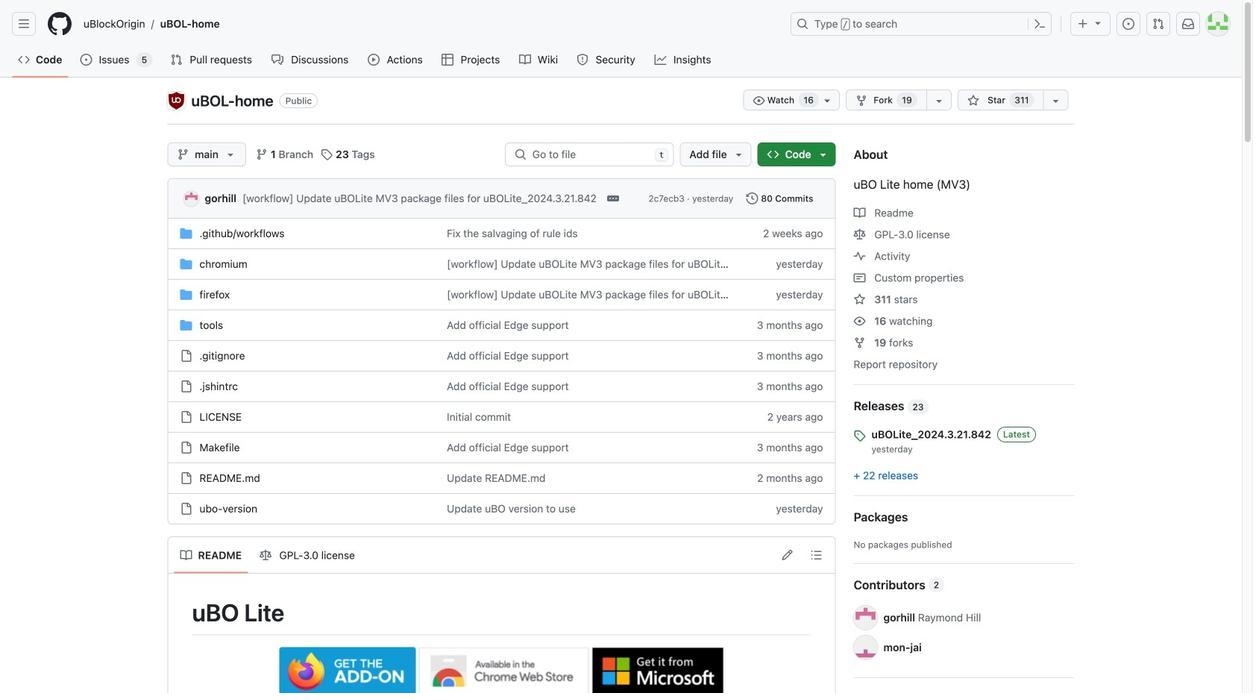 Task type: describe. For each thing, give the bounding box(es) containing it.
issue opened image for git pull request image
[[1123, 18, 1135, 30]]

1 horizontal spatial law image
[[854, 229, 866, 241]]

get ubo lite for firefox image
[[279, 647, 416, 693]]

history image
[[746, 192, 758, 204]]

star image
[[854, 294, 866, 305]]

1 vertical spatial law image
[[260, 549, 272, 561]]

directory image
[[180, 319, 192, 331]]

0 vertical spatial list
[[78, 12, 782, 36]]

owner avatar image
[[167, 92, 185, 110]]

book image
[[180, 549, 192, 561]]

command palette image
[[1034, 18, 1046, 30]]

git branch image
[[177, 148, 189, 160]]

eye image
[[753, 95, 765, 107]]

add this repository to a list image
[[1050, 95, 1062, 107]]

search image
[[515, 148, 527, 160]]

2 directory image from the top
[[180, 258, 192, 270]]

0 horizontal spatial book image
[[519, 54, 531, 66]]

0 vertical spatial repo forked image
[[856, 95, 868, 107]]

graph image
[[655, 54, 666, 66]]

outline image
[[811, 549, 822, 561]]

play image
[[368, 54, 380, 66]]

code image
[[767, 148, 779, 160]]

see your forks of this repository image
[[933, 95, 945, 107]]

git branch image
[[256, 148, 268, 160]]

tag image
[[854, 430, 866, 442]]

get ublock origin lite for microsoft edge image
[[592, 647, 724, 693]]

pulse image
[[854, 250, 866, 262]]

1 vertical spatial list
[[174, 543, 363, 567]]

gorhill image
[[184, 191, 199, 206]]

plus image
[[1077, 18, 1089, 30]]

1 vertical spatial repo forked image
[[854, 337, 866, 349]]



Task type: vqa. For each thing, say whether or not it's contained in the screenshot.
the bottommost List
yes



Task type: locate. For each thing, give the bounding box(es) containing it.
code image
[[18, 54, 30, 66]]

law image
[[854, 229, 866, 241], [260, 549, 272, 561]]

3 directory image from the top
[[180, 289, 192, 301]]

book image left shield image at the top left
[[519, 54, 531, 66]]

issue opened image
[[1123, 18, 1135, 30], [80, 54, 92, 66]]

comment discussion image
[[272, 54, 284, 66]]

issue opened image left git pull request image
[[1123, 18, 1135, 30]]

book image
[[519, 54, 531, 66], [854, 207, 866, 219]]

0 horizontal spatial triangle down image
[[733, 148, 745, 160]]

triangle down image for git branch icon
[[225, 148, 236, 160]]

triangle down image
[[225, 148, 236, 160], [817, 148, 829, 160]]

0 horizontal spatial triangle down image
[[225, 148, 236, 160]]

repo forked image
[[856, 95, 868, 107], [854, 337, 866, 349]]

git pull request image
[[170, 54, 182, 66]]

issue opened image right code icon
[[80, 54, 92, 66]]

homepage image
[[48, 12, 72, 36]]

1 vertical spatial triangle down image
[[733, 148, 745, 160]]

1 directory image from the top
[[180, 228, 192, 239]]

1 vertical spatial book image
[[854, 207, 866, 219]]

tag image
[[321, 148, 333, 160]]

2 triangle down image from the left
[[817, 148, 829, 160]]

issue opened image for git pull request icon
[[80, 54, 92, 66]]

0 vertical spatial book image
[[519, 54, 531, 66]]

list
[[78, 12, 782, 36], [174, 543, 363, 567]]

triangle down image
[[1092, 17, 1104, 29], [733, 148, 745, 160]]

1 vertical spatial issue opened image
[[80, 54, 92, 66]]

triangle down image right code image
[[817, 148, 829, 160]]

2 vertical spatial directory image
[[180, 289, 192, 301]]

shield image
[[577, 54, 589, 66]]

triangle down image left git branch image
[[225, 148, 236, 160]]

1 horizontal spatial issue opened image
[[1123, 18, 1135, 30]]

@mon jai image
[[854, 636, 878, 659]]

0 horizontal spatial law image
[[260, 549, 272, 561]]

directory image
[[180, 228, 192, 239], [180, 258, 192, 270], [180, 289, 192, 301]]

1 horizontal spatial triangle down image
[[817, 148, 829, 160]]

book image up pulse image
[[854, 207, 866, 219]]

0 vertical spatial triangle down image
[[1092, 17, 1104, 29]]

edit file image
[[781, 549, 793, 561]]

triangle down image left code image
[[733, 148, 745, 160]]

notifications image
[[1182, 18, 1194, 30]]

@gorhill image
[[854, 606, 878, 630]]

table image
[[442, 54, 454, 66]]

1 horizontal spatial book image
[[854, 207, 866, 219]]

triangle down image for code image
[[817, 148, 829, 160]]

0 horizontal spatial issue opened image
[[80, 54, 92, 66]]

star image
[[967, 95, 979, 107]]

triangle down image right plus image
[[1092, 17, 1104, 29]]

311 users starred this repository element
[[1010, 93, 1034, 107]]

get ubo lite for chromium image
[[419, 647, 589, 693]]

note image
[[854, 272, 866, 284]]

0 vertical spatial issue opened image
[[1123, 18, 1135, 30]]

1 horizontal spatial triangle down image
[[1092, 17, 1104, 29]]

git pull request image
[[1153, 18, 1165, 30]]

0 vertical spatial directory image
[[180, 228, 192, 239]]

0 vertical spatial law image
[[854, 229, 866, 241]]

1 vertical spatial directory image
[[180, 258, 192, 270]]

eye image
[[854, 315, 866, 327]]

1 triangle down image from the left
[[225, 148, 236, 160]]



